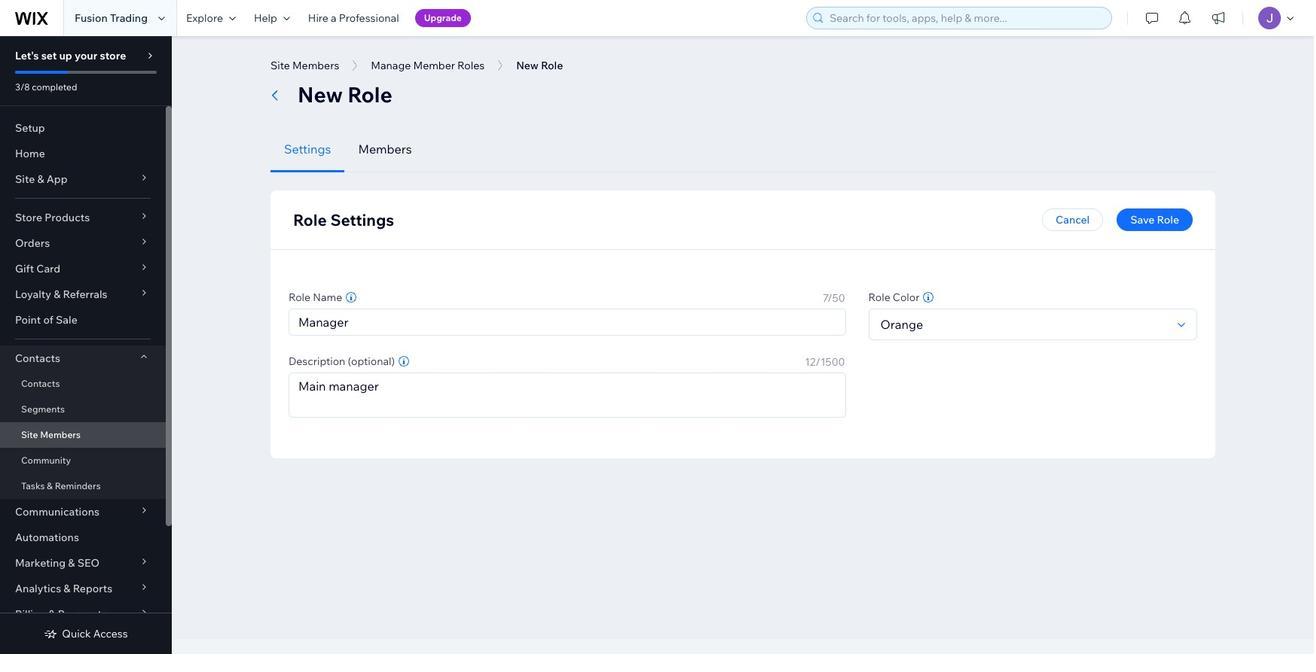 Task type: vqa. For each thing, say whether or not it's contained in the screenshot.
Workflows "link"
no



Task type: locate. For each thing, give the bounding box(es) containing it.
site inside button
[[271, 59, 290, 72]]

50
[[832, 292, 845, 305]]

role right save
[[1157, 213, 1179, 227]]

& inside popup button
[[37, 173, 44, 186]]

1 vertical spatial /
[[816, 356, 821, 369]]

trading
[[110, 11, 148, 25]]

contacts inside dropdown button
[[15, 352, 60, 365]]

role down manage
[[348, 81, 392, 108]]

settings down new
[[284, 142, 331, 157]]

save role button
[[1117, 209, 1193, 231]]

members inside sidebar element
[[40, 430, 81, 441]]

0 horizontal spatial members
[[40, 430, 81, 441]]

0 vertical spatial site members
[[271, 59, 339, 72]]

1 horizontal spatial site members
[[271, 59, 339, 72]]

manage member roles button
[[363, 54, 492, 77]]

store products
[[15, 211, 90, 225]]

seo
[[77, 557, 100, 570]]

member
[[413, 59, 455, 72]]

& right 'loyalty'
[[54, 288, 61, 301]]

1 vertical spatial site
[[15, 173, 35, 186]]

members button
[[345, 127, 426, 173]]

contacts for contacts 'link'
[[21, 378, 60, 390]]

0 horizontal spatial site members
[[21, 430, 81, 441]]

tasks & reminders link
[[0, 474, 166, 500]]

1 horizontal spatial /
[[828, 292, 832, 305]]

referrals
[[63, 288, 107, 301]]

setup
[[15, 121, 45, 135]]

site members for site members link
[[21, 430, 81, 441]]

reminders
[[55, 481, 101, 492]]

& left "seo" on the bottom of the page
[[68, 557, 75, 570]]

members inside tab list
[[358, 142, 412, 157]]

upgrade
[[424, 12, 462, 23]]

loyalty & referrals
[[15, 288, 107, 301]]

site members inside button
[[271, 59, 339, 72]]

1 vertical spatial members
[[358, 142, 412, 157]]

sale
[[56, 313, 77, 327]]

site down home
[[15, 173, 35, 186]]

role down settings button
[[293, 210, 327, 230]]

settings button
[[271, 127, 345, 173]]

tab list containing settings
[[271, 127, 1216, 173]]

1 vertical spatial settings
[[330, 210, 394, 230]]

description
[[289, 355, 345, 368]]

site members up community
[[21, 430, 81, 441]]

& right 'tasks'
[[47, 481, 53, 492]]

0 horizontal spatial /
[[816, 356, 821, 369]]

& left "app" on the left of the page
[[37, 173, 44, 186]]

role
[[348, 81, 392, 108], [293, 210, 327, 230], [1157, 213, 1179, 227], [289, 291, 311, 304], [869, 291, 890, 304]]

&
[[37, 173, 44, 186], [54, 288, 61, 301], [47, 481, 53, 492], [68, 557, 75, 570], [64, 583, 70, 596], [48, 608, 55, 622]]

orders button
[[0, 231, 166, 256]]

12
[[805, 356, 816, 369]]

& left reports
[[64, 583, 70, 596]]

& inside 'link'
[[47, 481, 53, 492]]

site for site members button
[[271, 59, 290, 72]]

hire a professional link
[[299, 0, 408, 36]]

contacts down point of sale
[[15, 352, 60, 365]]

point
[[15, 313, 41, 327]]

site down help button
[[271, 59, 290, 72]]

contacts inside 'link'
[[21, 378, 60, 390]]

settings down members button
[[330, 210, 394, 230]]

None field
[[876, 310, 1171, 340]]

loyalty & referrals button
[[0, 282, 166, 307]]

contacts
[[15, 352, 60, 365], [21, 378, 60, 390]]

members
[[292, 59, 339, 72], [358, 142, 412, 157], [40, 430, 81, 441]]

billing & payments button
[[0, 602, 166, 628]]

role settings
[[293, 210, 394, 230]]

& for analytics
[[64, 583, 70, 596]]

gift card button
[[0, 256, 166, 282]]

7 / 50
[[823, 292, 845, 305]]

marketing & seo
[[15, 557, 100, 570]]

& for site
[[37, 173, 44, 186]]

access
[[93, 628, 128, 641]]

0 vertical spatial contacts
[[15, 352, 60, 365]]

Main manager text field
[[289, 374, 845, 417]]

reports
[[73, 583, 112, 596]]

role left color
[[869, 291, 890, 304]]

site members for site members button
[[271, 59, 339, 72]]

site members button
[[263, 54, 347, 77]]

2 horizontal spatial members
[[358, 142, 412, 157]]

contacts link
[[0, 372, 166, 397]]

2 vertical spatial site
[[21, 430, 38, 441]]

site members inside sidebar element
[[21, 430, 81, 441]]

professional
[[339, 11, 399, 25]]

members down new role
[[358, 142, 412, 157]]

cancel button
[[1042, 209, 1103, 231]]

site members
[[271, 59, 339, 72], [21, 430, 81, 441]]

& for tasks
[[47, 481, 53, 492]]

contacts button
[[0, 346, 166, 372]]

upgrade button
[[415, 9, 471, 27]]

analytics & reports button
[[0, 576, 166, 602]]

quick access
[[62, 628, 128, 641]]

fusion trading
[[75, 11, 148, 25]]

& inside popup button
[[54, 288, 61, 301]]

tab list
[[271, 127, 1216, 173]]

gift
[[15, 262, 34, 276]]

role left name
[[289, 291, 311, 304]]

(optional)
[[348, 355, 395, 368]]

site inside popup button
[[15, 173, 35, 186]]

0 vertical spatial /
[[828, 292, 832, 305]]

contacts up segments at the left of page
[[21, 378, 60, 390]]

up
[[59, 49, 72, 63]]

1 vertical spatial site members
[[21, 430, 81, 441]]

automations
[[15, 531, 79, 545]]

site members up new
[[271, 59, 339, 72]]

card
[[36, 262, 60, 276]]

segments
[[21, 404, 65, 415]]

2 vertical spatial members
[[40, 430, 81, 441]]

site down segments at the left of page
[[21, 430, 38, 441]]

communications
[[15, 506, 100, 519]]

members up community
[[40, 430, 81, 441]]

sidebar element
[[0, 36, 172, 655]]

0 vertical spatial site
[[271, 59, 290, 72]]

Search for tools, apps, help & more... field
[[825, 8, 1107, 29]]

role for name
[[289, 291, 311, 304]]

1 horizontal spatial members
[[292, 59, 339, 72]]

segments link
[[0, 397, 166, 423]]

0 vertical spatial members
[[292, 59, 339, 72]]

& for marketing
[[68, 557, 75, 570]]

& right 'billing'
[[48, 608, 55, 622]]

1 vertical spatial contacts
[[21, 378, 60, 390]]

site
[[271, 59, 290, 72], [15, 173, 35, 186], [21, 430, 38, 441]]

members up new
[[292, 59, 339, 72]]

0 vertical spatial settings
[[284, 142, 331, 157]]

communications button
[[0, 500, 166, 525]]



Task type: describe. For each thing, give the bounding box(es) containing it.
community link
[[0, 448, 166, 474]]

description (optional)
[[289, 355, 395, 368]]

site & app button
[[0, 167, 166, 192]]

payments
[[58, 608, 107, 622]]

your
[[75, 49, 97, 63]]

home link
[[0, 141, 166, 167]]

gift card
[[15, 262, 60, 276]]

help button
[[245, 0, 299, 36]]

new
[[298, 81, 343, 108]]

save
[[1131, 213, 1155, 227]]

marketing & seo button
[[0, 551, 166, 576]]

quick
[[62, 628, 91, 641]]

fusion
[[75, 11, 108, 25]]

settings inside button
[[284, 142, 331, 157]]

tasks
[[21, 481, 45, 492]]

/ for 7
[[828, 292, 832, 305]]

a
[[331, 11, 337, 25]]

community
[[21, 455, 71, 466]]

help
[[254, 11, 277, 25]]

3/8
[[15, 81, 30, 93]]

store products button
[[0, 205, 166, 231]]

& for billing
[[48, 608, 55, 622]]

app
[[47, 173, 68, 186]]

cancel
[[1056, 213, 1090, 227]]

set
[[41, 49, 57, 63]]

hire
[[308, 11, 328, 25]]

quick access button
[[44, 628, 128, 641]]

point of sale
[[15, 313, 77, 327]]

store
[[15, 211, 42, 225]]

let's set up your store
[[15, 49, 126, 63]]

setup link
[[0, 115, 166, 141]]

role color
[[869, 291, 920, 304]]

hire a professional
[[308, 11, 399, 25]]

billing
[[15, 608, 46, 622]]

roles
[[458, 59, 485, 72]]

& for loyalty
[[54, 288, 61, 301]]

marketing
[[15, 557, 66, 570]]

products
[[45, 211, 90, 225]]

3/8 completed
[[15, 81, 77, 93]]

Manager text field
[[289, 310, 845, 335]]

orders
[[15, 237, 50, 250]]

home
[[15, 147, 45, 161]]

automations link
[[0, 525, 166, 551]]

analytics & reports
[[15, 583, 112, 596]]

store
[[100, 49, 126, 63]]

site & app
[[15, 173, 68, 186]]

site for site & app popup button
[[15, 173, 35, 186]]

role name
[[289, 291, 342, 304]]

members for site members link
[[40, 430, 81, 441]]

save role
[[1131, 213, 1179, 227]]

new role
[[298, 81, 392, 108]]

of
[[43, 313, 53, 327]]

billing & payments
[[15, 608, 107, 622]]

site members link
[[0, 423, 166, 448]]

role for color
[[869, 291, 890, 304]]

completed
[[32, 81, 77, 93]]

manage
[[371, 59, 411, 72]]

12 / 1500
[[805, 356, 845, 369]]

/ for 12
[[816, 356, 821, 369]]

name
[[313, 291, 342, 304]]

members for site members button
[[292, 59, 339, 72]]

let's
[[15, 49, 39, 63]]

site for site members link
[[21, 430, 38, 441]]

7
[[823, 292, 828, 305]]

1500
[[821, 356, 845, 369]]

analytics
[[15, 583, 61, 596]]

manage member roles
[[371, 59, 485, 72]]

point of sale link
[[0, 307, 166, 333]]

role inside button
[[1157, 213, 1179, 227]]

contacts for contacts dropdown button
[[15, 352, 60, 365]]

color
[[893, 291, 920, 304]]

role for settings
[[293, 210, 327, 230]]

explore
[[186, 11, 223, 25]]



